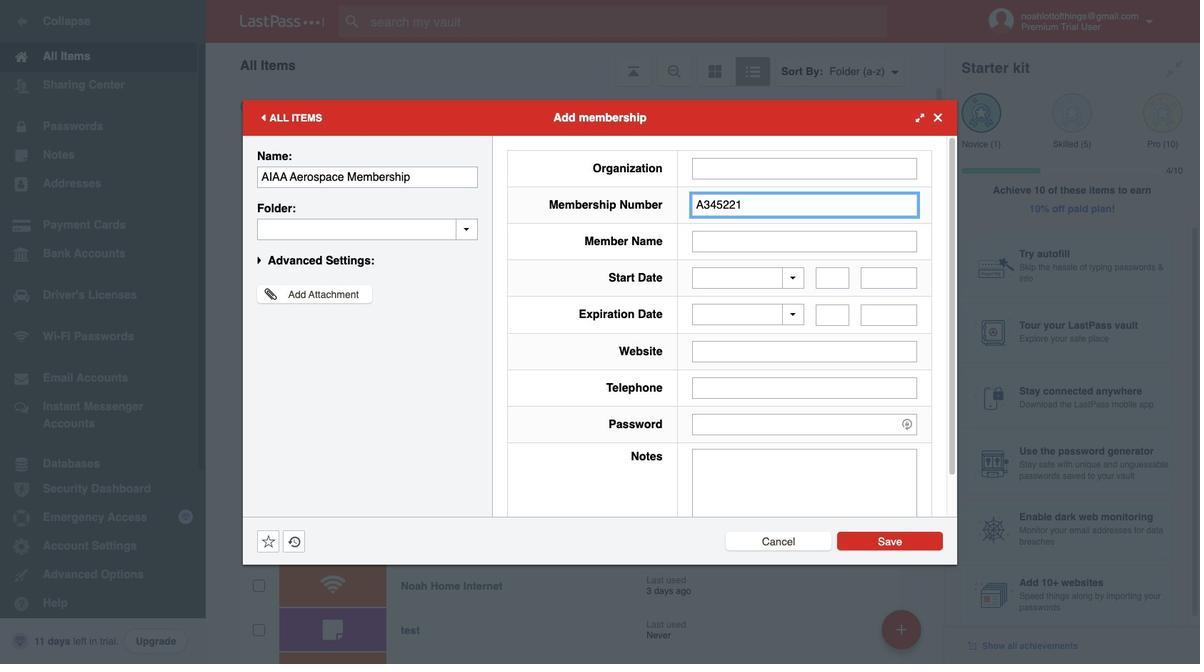 Task type: describe. For each thing, give the bounding box(es) containing it.
new item image
[[897, 624, 907, 634]]

main navigation navigation
[[0, 0, 206, 664]]



Task type: locate. For each thing, give the bounding box(es) containing it.
lastpass image
[[240, 15, 325, 28]]

search my vault text field
[[339, 6, 910, 37]]

Search search field
[[339, 6, 910, 37]]

dialog
[[243, 100, 958, 564]]

vault options navigation
[[206, 43, 945, 86]]

None text field
[[257, 166, 478, 188], [692, 194, 918, 216], [257, 218, 478, 240], [692, 231, 918, 252], [816, 267, 850, 289], [816, 304, 850, 326], [861, 304, 918, 326], [257, 166, 478, 188], [692, 194, 918, 216], [257, 218, 478, 240], [692, 231, 918, 252], [816, 267, 850, 289], [816, 304, 850, 326], [861, 304, 918, 326]]

None text field
[[692, 158, 918, 179], [861, 267, 918, 289], [692, 341, 918, 362], [692, 377, 918, 398], [692, 449, 918, 537], [692, 158, 918, 179], [861, 267, 918, 289], [692, 341, 918, 362], [692, 377, 918, 398], [692, 449, 918, 537]]

None password field
[[692, 413, 918, 435]]

new item navigation
[[877, 605, 931, 664]]



